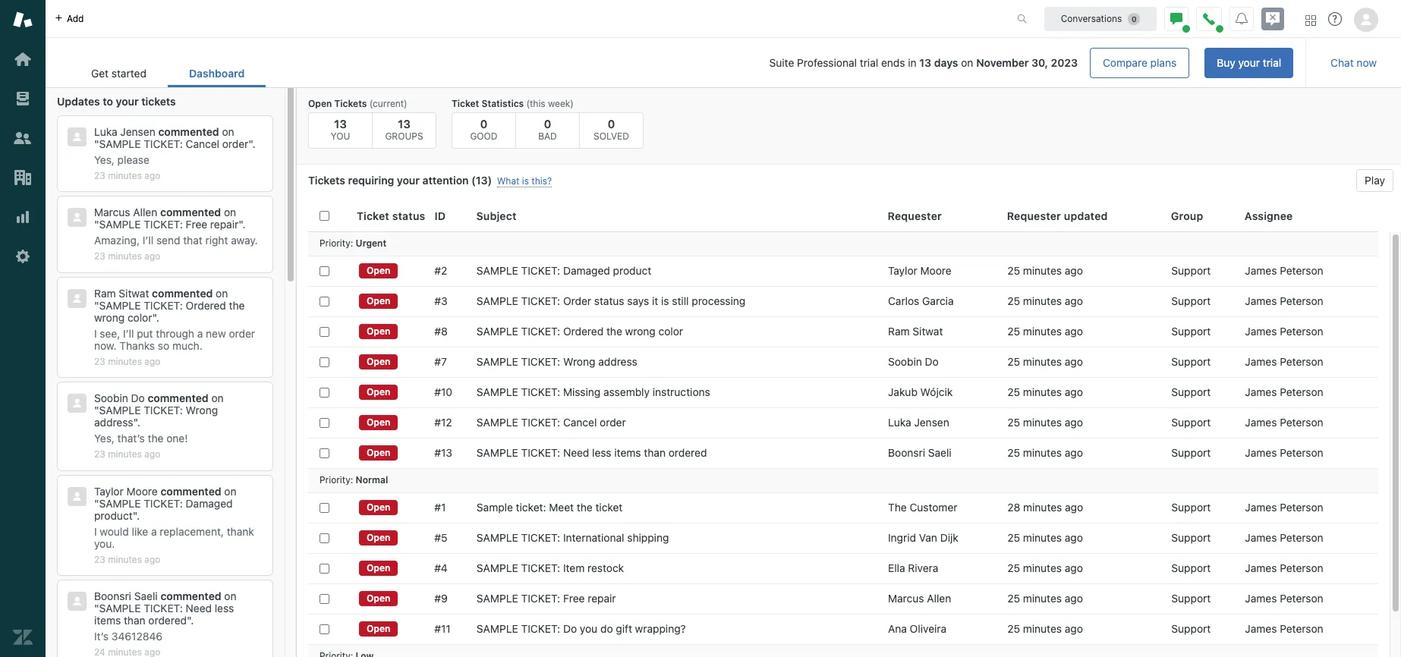 Task type: locate. For each thing, give the bounding box(es) containing it.
luka inside grid
[[888, 416, 912, 429]]

11 peterson from the top
[[1280, 592, 1324, 605]]

1 vertical spatial saeli
[[134, 590, 158, 603]]

i'll inside amazing, i'll send that right away. 23 minutes ago
[[143, 234, 153, 247]]

trial down zendesk chat image
[[1263, 56, 1282, 69]]

grid
[[297, 201, 1402, 657]]

1 vertical spatial tickets
[[308, 174, 345, 187]]

1 vertical spatial than
[[124, 614, 145, 627]]

" up yes, please 23 minutes ago
[[94, 137, 99, 150]]

urgent
[[356, 238, 387, 249]]

james for taylor moore
[[1245, 264, 1277, 277]]

get started image
[[13, 49, 33, 69]]

1 i from the top
[[94, 327, 97, 340]]

9 support from the top
[[1172, 531, 1211, 544]]

" up yes, that's the one! 23 minutes ago
[[94, 404, 99, 417]]

#4
[[435, 562, 448, 575]]

sample ticket: cancel order link
[[477, 416, 626, 430]]

sample ticket: damaged product up the order
[[477, 264, 652, 277]]

0 vertical spatial less
[[592, 446, 612, 459]]

on " up send
[[94, 206, 236, 231]]

2 : from the top
[[351, 475, 353, 486]]

on for sample ticket: cancel order
[[222, 125, 234, 138]]

ticket for ticket status
[[357, 209, 389, 222]]

yes, inside yes, that's the one! 23 minutes ago
[[94, 432, 115, 445]]

0 vertical spatial wrong
[[563, 355, 596, 368]]

james for ana oliveira
[[1245, 623, 1277, 635]]

1 peterson from the top
[[1280, 264, 1324, 277]]

1 vertical spatial priority
[[320, 475, 351, 486]]

1 vertical spatial ordered
[[148, 614, 187, 627]]

1 vertical spatial items
[[94, 614, 121, 627]]

product up would at bottom left
[[94, 509, 133, 522]]

oliveira
[[910, 623, 947, 635]]

)
[[488, 174, 492, 187]]

items up 'ticket'
[[615, 446, 641, 459]]

luka for luka jensen
[[888, 416, 912, 429]]

trial
[[860, 56, 879, 69], [1263, 56, 1282, 69]]

support for ella rivera
[[1172, 562, 1211, 575]]

11 support from the top
[[1172, 592, 1211, 605]]

address
[[598, 355, 638, 368], [94, 416, 133, 429]]

None checkbox
[[320, 266, 330, 276], [320, 418, 330, 428], [320, 503, 330, 513], [320, 533, 330, 543], [320, 624, 330, 634], [320, 266, 330, 276], [320, 418, 330, 428], [320, 503, 330, 513], [320, 533, 330, 543], [320, 624, 330, 634]]

sitwat for ram sitwat commented
[[119, 287, 149, 300]]

2 23 from the top
[[94, 251, 105, 262]]

the customer
[[888, 501, 958, 514]]

damaged
[[563, 264, 610, 277], [186, 497, 233, 510]]

#5
[[435, 531, 448, 544]]

tickets
[[335, 98, 367, 109], [308, 174, 345, 187]]

1 vertical spatial i
[[94, 525, 97, 538]]

0 solved
[[594, 117, 629, 142]]

yes, inside yes, please 23 minutes ago
[[94, 153, 115, 166]]

6 james from the top
[[1245, 416, 1277, 429]]

repair inside grid
[[588, 592, 616, 605]]

1 " from the top
[[94, 137, 99, 150]]

25 minutes ago for ingrid van dijk
[[1008, 531, 1083, 544]]

customers image
[[13, 128, 33, 148]]

1 vertical spatial :
[[351, 475, 353, 486]]

1 on " from the top
[[94, 125, 234, 150]]

sample inside sample ticket: damaged product
[[99, 497, 141, 510]]

sample ticket: ordered the wrong color up 'through'
[[94, 299, 245, 324]]

a inside i would like a replacement, thank you. 23 minutes ago
[[151, 525, 157, 538]]

do left you
[[563, 623, 577, 635]]

8 peterson from the top
[[1280, 501, 1324, 514]]

sample right #4
[[477, 562, 518, 575]]

wójcik
[[921, 386, 953, 399]]

james peterson for luka jensen
[[1245, 416, 1324, 429]]

wrong up one!
[[186, 404, 218, 417]]

1 horizontal spatial ordered
[[563, 325, 604, 338]]

ticket: up sample ticket: need less items than ordered link
[[521, 416, 560, 429]]

allen up oliveira
[[927, 592, 952, 605]]

marcus for marcus allen commented
[[94, 206, 130, 219]]

buy your trial
[[1217, 56, 1282, 69]]

2 priority from the top
[[320, 475, 351, 486]]

25 for carlos garcia
[[1008, 295, 1020, 307]]

commented down i would like a replacement, thank you. 23 minutes ago at the left bottom of page
[[161, 590, 221, 603]]

1 vertical spatial moore
[[126, 485, 158, 498]]

commented for ram sitwat commented
[[152, 287, 213, 300]]

4 james peterson from the top
[[1245, 355, 1324, 368]]

ordered down instructions
[[669, 446, 707, 459]]

taylor inside grid
[[888, 264, 918, 277]]

1 vertical spatial your
[[116, 95, 139, 108]]

12 james peterson from the top
[[1245, 623, 1324, 635]]

support for boonsri saeli
[[1172, 446, 1211, 459]]

on "
[[94, 125, 234, 150], [94, 206, 236, 231], [94, 287, 228, 312], [94, 392, 224, 417], [94, 485, 237, 510], [94, 590, 237, 615]]

1 trial from the left
[[860, 56, 879, 69]]

on up thank
[[224, 485, 237, 498]]

sample up 'please'
[[99, 137, 141, 150]]

boonsri for boonsri saeli commented
[[94, 590, 131, 603]]

2 i from the top
[[94, 525, 97, 538]]

25 for ana oliveira
[[1008, 623, 1020, 635]]

1 james peterson from the top
[[1245, 264, 1324, 277]]

tickets
[[141, 95, 176, 108]]

1 horizontal spatial ticket
[[452, 98, 479, 109]]

3 james peterson from the top
[[1245, 325, 1324, 338]]

25 for marcus allen
[[1008, 592, 1020, 605]]

boonsri down luka jensen
[[888, 446, 926, 459]]

peterson for luka jensen
[[1280, 416, 1324, 429]]

5 peterson from the top
[[1280, 386, 1324, 399]]

is left this?
[[522, 175, 529, 187]]

0 vertical spatial do
[[925, 355, 939, 368]]

10 support from the top
[[1172, 562, 1211, 575]]

(current)
[[369, 98, 407, 109]]

free up "that"
[[186, 218, 207, 231]]

4 support from the top
[[1172, 355, 1211, 368]]

damaged up replacement, at the bottom of page
[[186, 497, 233, 510]]

ram for ram sitwat
[[888, 325, 910, 338]]

25 for ingrid van dijk
[[1008, 531, 1020, 544]]

2 horizontal spatial 0
[[608, 117, 615, 131]]

i inside i see, i'll put through a new order now. thanks so much. 23 minutes ago
[[94, 327, 97, 340]]

minutes for sample ticket: cancel order
[[1023, 416, 1062, 429]]

so
[[158, 339, 169, 352]]

4 23 from the top
[[94, 449, 105, 460]]

1 horizontal spatial wrong
[[625, 325, 656, 338]]

5 " from the top
[[94, 497, 99, 510]]

need inside sample ticket: need less items than ordered
[[186, 602, 212, 615]]

0 vertical spatial ordered
[[669, 446, 707, 459]]

0 vertical spatial ticket
[[452, 98, 479, 109]]

0 vertical spatial soobin
[[888, 355, 922, 368]]

sample inside sample ticket: ordered the wrong color
[[99, 299, 141, 312]]

ticket: inside sample ticket: ordered the wrong color
[[144, 299, 183, 312]]

get help image
[[1329, 12, 1342, 26]]

requester for requester updated
[[1007, 209, 1061, 222]]

sitwat for ram sitwat
[[913, 325, 943, 338]]

" up it's
[[94, 602, 99, 615]]

peterson for taylor moore
[[1280, 264, 1324, 277]]

1 23 from the top
[[94, 170, 105, 181]]

10 25 from the top
[[1008, 592, 1020, 605]]

9 peterson from the top
[[1280, 531, 1324, 544]]

james peterson for ella rivera
[[1245, 562, 1324, 575]]

support for jakub wójcik
[[1172, 386, 1211, 399]]

0 horizontal spatial sitwat
[[119, 287, 149, 300]]

3 25 minutes ago from the top
[[1008, 325, 1083, 338]]

commented up 'through'
[[152, 287, 213, 300]]

ordered inside sample ticket: ordered the wrong color link
[[563, 325, 604, 338]]

0 vertical spatial address
[[598, 355, 638, 368]]

subject
[[476, 209, 517, 222]]

moore inside grid
[[921, 264, 952, 277]]

jakub wójcik
[[888, 386, 953, 399]]

james peterson for ram sitwat
[[1245, 325, 1324, 338]]

moore up like
[[126, 485, 158, 498]]

repair up right
[[210, 218, 239, 231]]

sample ticket: wrong address up one!
[[94, 404, 218, 429]]

7 25 minutes ago from the top
[[1008, 446, 1083, 459]]

ticket
[[452, 98, 479, 109], [357, 209, 389, 222]]

1 horizontal spatial requester
[[1007, 209, 1061, 222]]

ram inside grid
[[888, 325, 910, 338]]

processing
[[692, 295, 746, 307]]

0 inside 0 solved
[[608, 117, 615, 131]]

1 0 from the left
[[480, 117, 488, 131]]

james for marcus allen
[[1245, 592, 1277, 605]]

commented for luka jensen commented
[[158, 125, 219, 138]]

on " up 'through'
[[94, 287, 228, 312]]

11 james from the top
[[1245, 592, 1277, 605]]

sitwat up put
[[119, 287, 149, 300]]

order inside i see, i'll put through a new order now. thanks so much. 23 minutes ago
[[229, 327, 255, 340]]

2 james from the top
[[1245, 295, 1277, 307]]

i for i see, i'll put through a new order now. thanks so much.
[[94, 327, 97, 340]]

4 " from the top
[[94, 404, 99, 417]]

sample ticket: damaged product
[[477, 264, 652, 277], [94, 497, 233, 522]]

would
[[100, 525, 129, 538]]

the
[[229, 299, 245, 312], [607, 325, 622, 338], [148, 432, 164, 445], [577, 501, 593, 514]]

0 for 0 solved
[[608, 117, 615, 131]]

8 support from the top
[[1172, 501, 1211, 514]]

international
[[563, 531, 624, 544]]

3 peterson from the top
[[1280, 325, 1324, 338]]

minutes for sample ticket: free repair
[[1023, 592, 1062, 605]]

right
[[205, 234, 228, 247]]

moore
[[921, 264, 952, 277], [126, 485, 158, 498]]

statistics
[[482, 98, 524, 109]]

4 peterson from the top
[[1280, 355, 1324, 368]]

ago inside i see, i'll put through a new order now. thanks so much. 23 minutes ago
[[145, 356, 160, 367]]

8 25 minutes ago from the top
[[1008, 531, 1083, 544]]

Select All Tickets checkbox
[[320, 211, 330, 221]]

on inside section
[[961, 56, 974, 69]]

2 requester from the left
[[1007, 209, 1061, 222]]

item
[[563, 562, 585, 575]]

3 on " from the top
[[94, 287, 228, 312]]

minutes inside yes, please 23 minutes ago
[[108, 170, 142, 181]]

1 horizontal spatial wrong
[[563, 355, 596, 368]]

need down 'sample ticket: cancel order' link
[[563, 446, 589, 459]]

repair for sample ticket: free repair
[[588, 592, 616, 605]]

a inside i see, i'll put through a new order now. thanks so much. 23 minutes ago
[[197, 327, 203, 340]]

on " for boonsri saeli
[[94, 590, 237, 615]]

james peterson for carlos garcia
[[1245, 295, 1324, 307]]

1 requester from the left
[[888, 209, 942, 222]]

0 horizontal spatial i'll
[[123, 327, 134, 340]]

your inside button
[[1239, 56, 1260, 69]]

3 " from the top
[[94, 299, 99, 312]]

23 down now. at left bottom
[[94, 356, 105, 367]]

requester left updated
[[1007, 209, 1061, 222]]

free down item
[[563, 592, 585, 605]]

peterson for ella rivera
[[1280, 562, 1324, 575]]

28 minutes ago
[[1008, 501, 1084, 514]]

0 vertical spatial yes,
[[94, 153, 115, 166]]

sample ticket: order status says it is still processing
[[477, 295, 746, 307]]

0 inside 0 good
[[480, 117, 488, 131]]

1 vertical spatial taylor
[[94, 485, 124, 498]]

6 james peterson from the top
[[1245, 416, 1324, 429]]

ago
[[145, 170, 160, 181], [145, 251, 160, 262], [1065, 264, 1083, 277], [1065, 295, 1083, 307], [1065, 325, 1083, 338], [1065, 355, 1083, 368], [145, 356, 160, 367], [1065, 386, 1083, 399], [1065, 416, 1083, 429], [1065, 446, 1083, 459], [145, 449, 160, 460], [1065, 501, 1084, 514], [1065, 531, 1083, 544], [145, 554, 160, 565], [1065, 562, 1083, 575], [1065, 592, 1083, 605], [1065, 623, 1083, 635]]

0 vertical spatial need
[[563, 446, 589, 459]]

peterson for marcus allen
[[1280, 592, 1324, 605]]

12 james from the top
[[1245, 623, 1277, 635]]

8 25 from the top
[[1008, 531, 1020, 544]]

section containing suite professional trial ends in
[[278, 48, 1294, 78]]

2 on " from the top
[[94, 206, 236, 231]]

repair
[[210, 218, 239, 231], [588, 592, 616, 605]]

13 inside 13 groups
[[398, 117, 411, 131]]

button displays agent's chat status as online. image
[[1171, 13, 1183, 25]]

jensen for luka jensen commented
[[120, 125, 155, 138]]

2 yes, from the top
[[94, 432, 115, 445]]

wrong inside sample ticket: wrong address link
[[563, 355, 596, 368]]

open for #4
[[367, 563, 391, 574]]

ticket: up sample ticket: ordered the wrong color link
[[521, 264, 560, 277]]

3 james from the top
[[1245, 325, 1277, 338]]

7 25 from the top
[[1008, 446, 1020, 459]]

on " for soobin do
[[94, 392, 224, 417]]

i inside i would like a replacement, thank you. 23 minutes ago
[[94, 525, 97, 538]]

1 horizontal spatial taylor
[[888, 264, 918, 277]]

ticket:
[[144, 137, 183, 150], [144, 218, 183, 231], [521, 264, 560, 277], [521, 295, 560, 307], [144, 299, 183, 312], [521, 325, 560, 338], [521, 355, 560, 368], [521, 386, 560, 399], [144, 404, 183, 417], [521, 416, 560, 429], [521, 446, 560, 459], [144, 497, 183, 510], [521, 531, 560, 544], [521, 562, 560, 575], [521, 592, 560, 605], [144, 602, 183, 615], [521, 623, 560, 635]]

1 vertical spatial a
[[151, 525, 157, 538]]

0 horizontal spatial saeli
[[134, 590, 158, 603]]

status
[[392, 209, 426, 222], [594, 295, 625, 307]]

6 " from the top
[[94, 602, 99, 615]]

3 25 from the top
[[1008, 325, 1020, 338]]

1 vertical spatial product
[[94, 509, 133, 522]]

yes, for yes, please
[[94, 153, 115, 166]]

yes, left that's
[[94, 432, 115, 445]]

1 horizontal spatial 0
[[544, 117, 551, 131]]

ram
[[94, 287, 116, 300], [888, 325, 910, 338]]

1 horizontal spatial sample ticket: need less items than ordered
[[477, 446, 707, 459]]

through
[[156, 327, 194, 340]]

now
[[1357, 56, 1377, 69]]

1 vertical spatial sample ticket: need less items than ordered
[[94, 602, 234, 627]]

6 support from the top
[[1172, 416, 1211, 429]]

boonsri up it's
[[94, 590, 131, 603]]

zendesk products image
[[1306, 15, 1317, 25]]

25 minutes ago for luka jensen
[[1008, 416, 1083, 429]]

0 vertical spatial cancel
[[186, 137, 219, 150]]

do for soobin do commented
[[131, 392, 145, 405]]

boonsri
[[888, 446, 926, 459], [94, 590, 131, 603]]

soobin up 'jakub'
[[888, 355, 922, 368]]

minutes inside yes, that's the one! 23 minutes ago
[[108, 449, 142, 460]]

ticket: inside sample ticket: need less items than ordered
[[144, 602, 183, 615]]

0 horizontal spatial your
[[116, 95, 139, 108]]

6 25 from the top
[[1008, 416, 1020, 429]]

5 25 minutes ago from the top
[[1008, 386, 1083, 399]]

1 vertical spatial jensen
[[914, 416, 950, 429]]

sample right #3
[[477, 295, 518, 307]]

1 horizontal spatial jensen
[[914, 416, 950, 429]]

damaged up the order
[[563, 264, 610, 277]]

support for luka jensen
[[1172, 416, 1211, 429]]

5 23 from the top
[[94, 554, 105, 565]]

boonsri inside grid
[[888, 446, 926, 459]]

25 for soobin do
[[1008, 355, 1020, 368]]

ordered up "new"
[[186, 299, 226, 312]]

suite professional trial ends in 13 days on november 30, 2023
[[770, 56, 1078, 69]]

notifications image
[[1236, 13, 1248, 25]]

25 minutes ago for soobin do
[[1008, 355, 1083, 368]]

23 inside yes, that's the one! 23 minutes ago
[[94, 449, 105, 460]]

wrong
[[94, 311, 125, 324], [625, 325, 656, 338]]

saeli down luka jensen
[[928, 446, 952, 459]]

allen inside grid
[[927, 592, 952, 605]]

sample ticket: free repair
[[477, 592, 616, 605]]

10 james peterson from the top
[[1245, 562, 1324, 575]]

ticket inside grid
[[357, 209, 389, 222]]

0 vertical spatial ram
[[94, 287, 116, 300]]

5 25 from the top
[[1008, 386, 1020, 399]]

9 25 from the top
[[1008, 562, 1020, 575]]

2023
[[1051, 56, 1078, 69]]

1 vertical spatial i'll
[[123, 327, 134, 340]]

1 yes, from the top
[[94, 153, 115, 166]]

damaged inside sample ticket: damaged product
[[186, 497, 233, 510]]

cancel down the dashboard
[[186, 137, 219, 150]]

9 james from the top
[[1245, 531, 1277, 544]]

0 vertical spatial wrong
[[94, 311, 125, 324]]

1 : from the top
[[351, 238, 353, 249]]

order down the dashboard
[[222, 137, 249, 150]]

2 vertical spatial your
[[397, 174, 420, 187]]

cancel
[[186, 137, 219, 150], [563, 416, 597, 429]]

7 support from the top
[[1172, 446, 1211, 459]]

12 support from the top
[[1172, 623, 1211, 635]]

sample ticket: ordered the wrong color link
[[477, 325, 683, 339]]

garcia
[[923, 295, 954, 307]]

7 james peterson from the top
[[1245, 446, 1324, 459]]

on right the days
[[961, 56, 974, 69]]

sample ticket: wrong address inside grid
[[477, 355, 638, 368]]

thank
[[227, 525, 254, 538]]

sample ticket: need less items than ordered inside grid
[[477, 446, 707, 459]]

2 " from the top
[[94, 218, 99, 231]]

0 horizontal spatial boonsri
[[94, 590, 131, 603]]

i'll left put
[[123, 327, 134, 340]]

than down instructions
[[644, 446, 666, 459]]

is right it
[[661, 295, 669, 307]]

i left see,
[[94, 327, 97, 340]]

a left "new"
[[197, 327, 203, 340]]

ordered inside sample ticket: need less items than ordered
[[148, 614, 187, 627]]

james for the customer
[[1245, 501, 1277, 514]]

0 horizontal spatial marcus
[[94, 206, 130, 219]]

than
[[644, 446, 666, 459], [124, 614, 145, 627]]

1 25 from the top
[[1008, 264, 1020, 277]]

on for sample ticket: damaged product
[[224, 485, 237, 498]]

ordered down the order
[[563, 325, 604, 338]]

1 vertical spatial ram
[[888, 325, 910, 338]]

6 25 minutes ago from the top
[[1008, 416, 1083, 429]]

1 support from the top
[[1172, 264, 1211, 277]]

minutes for sample ticket: ordered the wrong color
[[1023, 325, 1062, 338]]

0 horizontal spatial allen
[[133, 206, 157, 219]]

0 vertical spatial sample ticket: wrong address
[[477, 355, 638, 368]]

sample ticket: damaged product link
[[477, 264, 652, 278]]

1 vertical spatial ordered
[[563, 325, 604, 338]]

0 inside 0 bad
[[544, 117, 551, 131]]

0 vertical spatial :
[[351, 238, 353, 249]]

james for boonsri saeli
[[1245, 446, 1277, 459]]

james for jakub wójcik
[[1245, 386, 1277, 399]]

sample up amazing,
[[99, 218, 141, 231]]

0 vertical spatial luka
[[94, 125, 117, 138]]

yes, left 'please'
[[94, 153, 115, 166]]

james for luka jensen
[[1245, 416, 1277, 429]]

1 horizontal spatial moore
[[921, 264, 952, 277]]

minutes for sample ticket: item restock
[[1023, 562, 1062, 575]]

ticket: down sample ticket: ordered the wrong color link
[[521, 355, 560, 368]]

2 horizontal spatial your
[[1239, 56, 1260, 69]]

instructions
[[653, 386, 710, 399]]

sample ticket: meet the ticket
[[477, 501, 623, 514]]

ago for sample ticket: need less items than ordered
[[1065, 446, 1083, 459]]

7 james from the top
[[1245, 446, 1277, 459]]

on up "new"
[[216, 287, 228, 300]]

" for luka jensen commented
[[94, 137, 99, 150]]

tickets up select all tickets option
[[308, 174, 345, 187]]

5 support from the top
[[1172, 386, 1211, 399]]

sample ticket: need less items than ordered down 'sample ticket: cancel order' link
[[477, 446, 707, 459]]

ticket: up 'please'
[[144, 137, 183, 150]]

0 vertical spatial jensen
[[120, 125, 155, 138]]

james peterson for the customer
[[1245, 501, 1324, 514]]

ago for sample ticket: international shipping
[[1065, 531, 1083, 544]]

cancel down "missing"
[[563, 416, 597, 429]]

5 james peterson from the top
[[1245, 386, 1324, 399]]

1 vertical spatial status
[[594, 295, 625, 307]]

7 peterson from the top
[[1280, 446, 1324, 459]]

5 on " from the top
[[94, 485, 237, 510]]

1 priority from the top
[[320, 238, 351, 249]]

1 horizontal spatial damaged
[[563, 264, 610, 277]]

tab list
[[70, 59, 266, 87]]

0 horizontal spatial product
[[94, 509, 133, 522]]

address up assembly
[[598, 355, 638, 368]]

on " down tickets
[[94, 125, 234, 150]]

1 25 minutes ago from the top
[[1008, 264, 1083, 277]]

" up now. at left bottom
[[94, 299, 99, 312]]

priority for priority : urgent
[[320, 238, 351, 249]]

0 vertical spatial taylor
[[888, 264, 918, 277]]

i'll
[[143, 234, 153, 247], [123, 327, 134, 340]]

4 james from the top
[[1245, 355, 1277, 368]]

2 25 minutes ago from the top
[[1008, 295, 1083, 307]]

ticket: up 34612846
[[144, 602, 183, 615]]

sample up would at bottom left
[[99, 497, 141, 510]]

a right like
[[151, 525, 157, 538]]

marcus inside grid
[[888, 592, 924, 605]]

started
[[112, 67, 146, 80]]

luka down to
[[94, 125, 117, 138]]

0 vertical spatial items
[[615, 446, 641, 459]]

jensen down wójcik
[[914, 416, 950, 429]]

on " up like
[[94, 485, 237, 510]]

0 horizontal spatial do
[[131, 392, 145, 405]]

0 horizontal spatial taylor
[[94, 485, 124, 498]]

suite
[[770, 56, 794, 69]]

(this
[[526, 98, 546, 109]]

11 james peterson from the top
[[1245, 592, 1324, 605]]

replacement,
[[160, 525, 224, 538]]

status left the says
[[594, 295, 625, 307]]

minutes inside i see, i'll put through a new order now. thanks so much. 23 minutes ago
[[108, 356, 142, 367]]

luka jensen
[[888, 416, 950, 429]]

open for #1
[[367, 502, 391, 513]]

0 vertical spatial i'll
[[143, 234, 153, 247]]

ticket up urgent
[[357, 209, 389, 222]]

1 horizontal spatial trial
[[1263, 56, 1282, 69]]

good
[[470, 131, 498, 142]]

saeli for boonsri saeli commented
[[134, 590, 158, 603]]

ana oliveira
[[888, 623, 947, 635]]

2 support from the top
[[1172, 295, 1211, 307]]

repair for sample ticket: free repair ".
[[210, 218, 239, 231]]

main element
[[0, 0, 46, 657]]

13 inside 13 you
[[334, 117, 347, 131]]

priority down select all tickets option
[[320, 238, 351, 249]]

sample ticket: need less items than ordered
[[477, 446, 707, 459], [94, 602, 234, 627]]

1 horizontal spatial ordered
[[669, 446, 707, 459]]

0 vertical spatial i
[[94, 327, 97, 340]]

2 0 from the left
[[544, 117, 551, 131]]

" up you.
[[94, 497, 99, 510]]

0 vertical spatial priority
[[320, 238, 351, 249]]

order inside grid
[[600, 416, 626, 429]]

ago for sample ticket: order status says it is still processing
[[1065, 295, 1083, 307]]

0 vertical spatial sitwat
[[119, 287, 149, 300]]

1 vertical spatial marcus
[[888, 592, 924, 605]]

do
[[925, 355, 939, 368], [131, 392, 145, 405], [563, 623, 577, 635]]

yes, please 23 minutes ago
[[94, 153, 160, 181]]

23 down you.
[[94, 554, 105, 565]]

james peterson for taylor moore
[[1245, 264, 1324, 277]]

0 vertical spatial saeli
[[928, 446, 952, 459]]

13 down open tickets (current)
[[334, 117, 347, 131]]

2 james peterson from the top
[[1245, 295, 1324, 307]]

6 on " from the top
[[94, 590, 237, 615]]

on " up 34612846
[[94, 590, 237, 615]]

0 horizontal spatial a
[[151, 525, 157, 538]]

November 30, 2023 text field
[[977, 56, 1078, 69]]

groups
[[385, 131, 423, 142]]

3 support from the top
[[1172, 325, 1211, 338]]

than up 34612846
[[124, 614, 145, 627]]

shipping
[[627, 531, 669, 544]]

8 james from the top
[[1245, 501, 1277, 514]]

1 horizontal spatial i'll
[[143, 234, 153, 247]]

wrong
[[563, 355, 596, 368], [186, 404, 218, 417]]

4 25 from the top
[[1008, 355, 1020, 368]]

1 horizontal spatial ram
[[888, 325, 910, 338]]

ago for sample ticket: cancel order
[[1065, 416, 1083, 429]]

" for boonsri saeli commented
[[94, 602, 99, 615]]

3 23 from the top
[[94, 356, 105, 367]]

ordered inside grid
[[669, 446, 707, 459]]

10 25 minutes ago from the top
[[1008, 592, 1083, 605]]

sample ticket: cancel order
[[477, 416, 626, 429]]

1 horizontal spatial than
[[644, 446, 666, 459]]

None checkbox
[[320, 296, 330, 306], [320, 327, 330, 337], [320, 357, 330, 367], [320, 388, 330, 397], [320, 448, 330, 458], [320, 564, 330, 574], [320, 594, 330, 604], [320, 296, 330, 306], [320, 327, 330, 337], [320, 357, 330, 367], [320, 388, 330, 397], [320, 448, 330, 458], [320, 564, 330, 574], [320, 594, 330, 604]]

assembly
[[604, 386, 650, 399]]

jakub
[[888, 386, 918, 399]]

23 up amazing,
[[94, 170, 105, 181]]

allen up send
[[133, 206, 157, 219]]

2 trial from the left
[[1263, 56, 1282, 69]]

peterson for the customer
[[1280, 501, 1324, 514]]

the right meet on the bottom left of the page
[[577, 501, 593, 514]]

trial left the 'ends'
[[860, 56, 879, 69]]

wrapping?
[[635, 623, 686, 635]]

on up right
[[224, 206, 236, 219]]

away.
[[231, 234, 258, 247]]

sample ticket: need less items than ordered link
[[477, 446, 707, 460]]

1 vertical spatial sample ticket: ordered the wrong color
[[477, 325, 683, 338]]

ago for sample ticket: do you do gift wrapping?
[[1065, 623, 1083, 635]]

0 horizontal spatial damaged
[[186, 497, 233, 510]]

color up put
[[128, 311, 152, 324]]

marcus up amazing,
[[94, 206, 130, 219]]

0 vertical spatial ordered
[[186, 299, 226, 312]]

"
[[94, 137, 99, 150], [94, 218, 99, 231], [94, 299, 99, 312], [94, 404, 99, 417], [94, 497, 99, 510], [94, 602, 99, 615]]

conversations
[[1061, 13, 1122, 24]]

sample ticket: order status says it is still processing link
[[477, 295, 746, 308]]

address up that's
[[94, 416, 133, 429]]

color down the still
[[659, 325, 683, 338]]

ordered down boonsri saeli commented
[[148, 614, 187, 627]]

saeli
[[928, 446, 952, 459], [134, 590, 158, 603]]

sample ticket: do you do gift wrapping?
[[477, 623, 686, 635]]

3 0 from the left
[[608, 117, 615, 131]]

0 vertical spatial moore
[[921, 264, 952, 277]]

free inside grid
[[563, 592, 585, 605]]

1 horizontal spatial product
[[613, 264, 652, 277]]

1 james from the top
[[1245, 264, 1277, 277]]

james for ingrid van dijk
[[1245, 531, 1277, 544]]

repair down restock
[[588, 592, 616, 605]]

5 james from the top
[[1245, 386, 1277, 399]]

order for sample ticket: cancel order ".
[[222, 137, 249, 150]]

priority : urgent
[[320, 238, 387, 249]]

the down sample ticket: order status says it is still processing link
[[607, 325, 622, 338]]

12 peterson from the top
[[1280, 623, 1324, 635]]

sitwat down carlos garcia
[[913, 325, 943, 338]]

6 peterson from the top
[[1280, 416, 1324, 429]]

2 25 from the top
[[1008, 295, 1020, 307]]

" up amazing,
[[94, 218, 99, 231]]

sample ticket: need less items than ordered up 34612846
[[94, 602, 234, 627]]

4 25 minutes ago from the top
[[1008, 355, 1083, 368]]

1 horizontal spatial sample ticket: wrong address
[[477, 355, 638, 368]]

still
[[672, 295, 689, 307]]

1 vertical spatial sitwat
[[913, 325, 943, 338]]

13 right in
[[920, 56, 932, 69]]

0 down (this
[[544, 117, 551, 131]]

jensen
[[120, 125, 155, 138], [914, 416, 950, 429]]

1 horizontal spatial cancel
[[563, 416, 597, 429]]

1 vertical spatial sample ticket: damaged product
[[94, 497, 233, 522]]

10 peterson from the top
[[1280, 562, 1324, 575]]

0 vertical spatial status
[[392, 209, 426, 222]]

damaged inside grid
[[563, 264, 610, 277]]

luka down 'jakub'
[[888, 416, 912, 429]]

1 vertical spatial soobin
[[94, 392, 128, 405]]

4 on " from the top
[[94, 392, 224, 417]]

views image
[[13, 89, 33, 109]]

11 25 from the top
[[1008, 623, 1020, 635]]

0 vertical spatial boonsri
[[888, 446, 926, 459]]

minutes inside i would like a replacement, thank you. 23 minutes ago
[[108, 554, 142, 565]]

items up it's
[[94, 614, 121, 627]]

0 vertical spatial repair
[[210, 218, 239, 231]]

1 horizontal spatial saeli
[[928, 446, 952, 459]]

0 horizontal spatial need
[[186, 602, 212, 615]]

trial inside button
[[1263, 56, 1282, 69]]

sample ticket: free repair link
[[477, 592, 616, 606]]

0 vertical spatial your
[[1239, 56, 1260, 69]]

0 horizontal spatial sample ticket: ordered the wrong color
[[94, 299, 245, 324]]

9 james peterson from the top
[[1245, 531, 1324, 544]]

10 james from the top
[[1245, 562, 1277, 575]]

1 horizontal spatial address
[[598, 355, 638, 368]]

9 25 minutes ago from the top
[[1008, 562, 1083, 575]]

on " up one!
[[94, 392, 224, 417]]

1 vertical spatial free
[[563, 592, 585, 605]]

1 vertical spatial do
[[131, 392, 145, 405]]

sitwat inside grid
[[913, 325, 943, 338]]

is inside tickets requiring your attention ( 13 ) what is this?
[[522, 175, 529, 187]]

sample ticket: missing assembly instructions
[[477, 386, 710, 399]]

attention
[[423, 174, 469, 187]]

1 vertical spatial luka
[[888, 416, 912, 429]]

organizations image
[[13, 168, 33, 188]]

open for #3
[[367, 295, 391, 307]]

it
[[652, 295, 659, 307]]

saeli inside grid
[[928, 446, 952, 459]]

8 james peterson from the top
[[1245, 501, 1324, 514]]

cancel inside grid
[[563, 416, 597, 429]]

25 minutes ago for ella rivera
[[1008, 562, 1083, 575]]

minutes for sample ticket: do you do gift wrapping?
[[1023, 623, 1062, 635]]

23
[[94, 170, 105, 181], [94, 251, 105, 262], [94, 356, 105, 367], [94, 449, 105, 460], [94, 554, 105, 565]]

section
[[278, 48, 1294, 78]]

james for carlos garcia
[[1245, 295, 1277, 307]]

1 horizontal spatial items
[[615, 446, 641, 459]]

13 groups
[[385, 117, 423, 142]]

ticket: down sample ticket: meet the ticket link
[[521, 531, 560, 544]]



Task type: describe. For each thing, give the bounding box(es) containing it.
do for soobin do
[[925, 355, 939, 368]]

you
[[580, 623, 598, 635]]

minutes for sample ticket: damaged product
[[1023, 264, 1062, 277]]

gift
[[616, 623, 632, 635]]

sample ticket: missing assembly instructions link
[[477, 386, 710, 399]]

1 vertical spatial wrong
[[186, 404, 218, 417]]

november
[[977, 56, 1029, 69]]

one!
[[166, 432, 188, 445]]

boonsri saeli commented
[[94, 590, 221, 603]]

open for #11
[[367, 623, 391, 635]]

25 minutes ago for marcus allen
[[1008, 592, 1083, 605]]

james peterson for marcus allen
[[1245, 592, 1324, 605]]

grid containing ticket status
[[297, 201, 1402, 657]]

sample right #10
[[477, 386, 518, 399]]

ends
[[881, 56, 905, 69]]

the
[[888, 501, 907, 514]]

support for ana oliveira
[[1172, 623, 1211, 635]]

1 vertical spatial address
[[94, 416, 133, 429]]

what
[[497, 175, 520, 187]]

please
[[117, 153, 150, 166]]

: for urgent
[[351, 238, 353, 249]]

open for #12
[[367, 417, 391, 428]]

zendesk chat image
[[1262, 8, 1285, 30]]

missing
[[563, 386, 601, 399]]

23 inside i see, i'll put through a new order now. thanks so much. 23 minutes ago
[[94, 356, 105, 367]]

james peterson for soobin do
[[1245, 355, 1324, 368]]

ana
[[888, 623, 907, 635]]

normal
[[356, 475, 388, 486]]

#12
[[435, 416, 452, 429]]

i'll inside i see, i'll put through a new order now. thanks so much. 23 minutes ago
[[123, 327, 134, 340]]

yes, for yes, that's the one!
[[94, 432, 115, 445]]

conversations button
[[1045, 6, 1157, 31]]

zendesk image
[[13, 628, 33, 648]]

need inside grid
[[563, 446, 589, 459]]

commented for soobin do commented
[[148, 392, 209, 405]]

0 horizontal spatial status
[[392, 209, 426, 222]]

sample ticket: item restock link
[[477, 562, 624, 575]]

: for normal
[[351, 475, 353, 486]]

sample right #12
[[477, 416, 518, 429]]

0 vertical spatial tickets
[[335, 98, 367, 109]]

much.
[[172, 339, 203, 352]]

ticket: up one!
[[144, 404, 183, 417]]

send
[[156, 234, 180, 247]]

sample right #11
[[477, 623, 518, 635]]

1 horizontal spatial color
[[659, 325, 683, 338]]

marcus allen commented
[[94, 206, 221, 219]]

compare
[[1103, 56, 1148, 69]]

marcus for marcus allen
[[888, 592, 924, 605]]

peterson for ana oliveira
[[1280, 623, 1324, 635]]

amazing, i'll send that right away. 23 minutes ago
[[94, 234, 258, 262]]

chat now button
[[1319, 48, 1389, 78]]

sample right #8
[[477, 325, 518, 338]]

#13
[[435, 446, 453, 459]]

product inside sample ticket: damaged product
[[94, 509, 133, 522]]

open for #7
[[367, 356, 391, 367]]

minutes for sample ticket: missing assembly instructions
[[1023, 386, 1062, 399]]

get
[[91, 67, 109, 80]]

updates to your tickets
[[57, 95, 176, 108]]

priority : normal
[[320, 475, 388, 486]]

soobin do
[[888, 355, 939, 368]]

ago for sample ticket: item restock
[[1065, 562, 1083, 575]]

saeli for boonsri saeli
[[928, 446, 952, 459]]

priority for priority : normal
[[320, 475, 351, 486]]

ago for sample ticket: meet the ticket
[[1065, 501, 1084, 514]]

25 minutes ago for ram sitwat
[[1008, 325, 1083, 338]]

james peterson for jakub wójcik
[[1245, 386, 1324, 399]]

allen for marcus allen
[[927, 592, 952, 605]]

0 vertical spatial color
[[128, 311, 152, 324]]

23 inside i would like a replacement, thank you. 23 minutes ago
[[94, 554, 105, 565]]

sample right #7
[[477, 355, 518, 368]]

" for marcus allen commented
[[94, 218, 99, 231]]

#2
[[435, 264, 447, 277]]

ago for sample ticket: ordered the wrong color
[[1065, 325, 1083, 338]]

23 inside yes, please 23 minutes ago
[[94, 170, 105, 181]]

sample ticket: international shipping link
[[477, 531, 669, 545]]

ella
[[888, 562, 905, 575]]

james peterson for ingrid van dijk
[[1245, 531, 1324, 544]]

the down "away."
[[229, 299, 245, 312]]

luka jensen commented
[[94, 125, 219, 138]]

ago for sample ticket: free repair
[[1065, 592, 1083, 605]]

support for ram sitwat
[[1172, 325, 1211, 338]]

reporting image
[[13, 207, 33, 227]]

amazing,
[[94, 234, 140, 247]]

minutes for sample ticket: need less items than ordered
[[1023, 446, 1062, 459]]

on " for marcus allen
[[94, 206, 236, 231]]

compare plans button
[[1090, 48, 1190, 78]]

support for ingrid van dijk
[[1172, 531, 1211, 544]]

james peterson for boonsri saeli
[[1245, 446, 1324, 459]]

ram sitwat
[[888, 325, 943, 338]]

" for ram sitwat commented
[[94, 299, 99, 312]]

23 inside amazing, i'll send that right away. 23 minutes ago
[[94, 251, 105, 262]]

ticket: up sample ticket: wrong address link in the bottom left of the page
[[521, 325, 560, 338]]

trial for your
[[1263, 56, 1282, 69]]

sample ticket: ordered the wrong color inside grid
[[477, 325, 683, 338]]

moore for taylor moore commented
[[126, 485, 158, 498]]

james for soobin do
[[1245, 355, 1277, 368]]

sample right #9 at the bottom left of the page
[[477, 592, 518, 605]]

minutes for sample ticket: meet the ticket
[[1024, 501, 1062, 514]]

the inside yes, that's the one! 23 minutes ago
[[148, 432, 164, 445]]

0 horizontal spatial sample ticket: damaged product
[[94, 497, 233, 522]]

ticket: down 'sample ticket: cancel order' link
[[521, 446, 560, 459]]

sample inside sample ticket: need less items than ordered
[[99, 602, 141, 615]]

" for taylor moore commented
[[94, 497, 99, 510]]

zendesk support image
[[13, 10, 33, 30]]

on for sample ticket: wrong address
[[211, 392, 224, 405]]

ticket: left the order
[[521, 295, 560, 307]]

now.
[[94, 339, 117, 352]]

week)
[[548, 98, 574, 109]]

#1
[[435, 501, 446, 514]]

minutes inside amazing, i'll send that right away. 23 minutes ago
[[108, 251, 142, 262]]

ticket: up sample ticket: free repair on the left of page
[[521, 562, 560, 575]]

get started tab
[[70, 59, 168, 87]]

0 vertical spatial than
[[644, 446, 666, 459]]

you.
[[94, 537, 115, 550]]

minutes for sample ticket: wrong address
[[1023, 355, 1062, 368]]

0 for 0 bad
[[544, 117, 551, 131]]

is inside sample ticket: order status says it is still processing link
[[661, 295, 669, 307]]

open for #10
[[367, 386, 391, 398]]

". for soobin do commented
[[133, 416, 140, 429]]

ago for sample ticket: damaged product
[[1065, 264, 1083, 277]]

address inside grid
[[598, 355, 638, 368]]

it's
[[94, 630, 109, 643]]

ticket:
[[516, 501, 546, 514]]

ticket: down sample ticket: item restock link
[[521, 592, 560, 605]]

sample ticket: meet the ticket link
[[477, 501, 623, 515]]

ago inside i would like a replacement, thank you. 23 minutes ago
[[145, 554, 160, 565]]

1 vertical spatial wrong
[[625, 325, 656, 338]]

ago inside yes, that's the one! 23 minutes ago
[[145, 449, 160, 460]]

ticket: up send
[[144, 218, 183, 231]]

peterson for ram sitwat
[[1280, 325, 1324, 338]]

#11
[[435, 623, 451, 635]]

get started
[[91, 67, 146, 80]]

13 inside section
[[920, 56, 932, 69]]

peterson for carlos garcia
[[1280, 295, 1324, 307]]

". for ram sitwat commented
[[152, 311, 159, 324]]

see,
[[100, 327, 120, 340]]

to
[[103, 95, 113, 108]]

commented for boonsri saeli commented
[[161, 590, 221, 603]]

1 horizontal spatial status
[[594, 295, 625, 307]]

0 horizontal spatial ordered
[[186, 299, 226, 312]]

commented for taylor moore commented
[[161, 485, 221, 498]]

moore for taylor moore
[[921, 264, 952, 277]]

taylor moore commented
[[94, 485, 221, 498]]

ticket: down sample ticket: free repair link
[[521, 623, 560, 635]]

0 horizontal spatial wrong
[[94, 311, 125, 324]]

open for #8
[[367, 326, 391, 337]]

ram for ram sitwat commented
[[94, 287, 116, 300]]

support for soobin do
[[1172, 355, 1211, 368]]

less inside grid
[[592, 446, 612, 459]]

0 horizontal spatial than
[[124, 614, 145, 627]]

sample right #13
[[477, 446, 518, 459]]

updated
[[1064, 209, 1108, 222]]

soobin for soobin do commented
[[94, 392, 128, 405]]

peterson for ingrid van dijk
[[1280, 531, 1324, 544]]

1 horizontal spatial do
[[563, 623, 577, 635]]

days
[[934, 56, 959, 69]]

peterson for jakub wójcik
[[1280, 386, 1324, 399]]

like
[[132, 525, 148, 538]]

sample down subject
[[477, 264, 518, 277]]

james for ella rivera
[[1245, 562, 1277, 575]]

thanks
[[119, 339, 155, 352]]

requester updated
[[1007, 209, 1108, 222]]

taylor for taylor moore
[[888, 264, 918, 277]]

assignee
[[1245, 209, 1293, 222]]

sample
[[477, 501, 513, 514]]

#7
[[435, 355, 447, 368]]

carlos
[[888, 295, 920, 307]]

on for sample ticket: need less items than ordered
[[224, 590, 237, 603]]

play button
[[1357, 169, 1394, 192]]

ticket: inside sample ticket: damaged product
[[144, 497, 183, 510]]

25 for taylor moore
[[1008, 264, 1020, 277]]

boonsri for boonsri saeli
[[888, 446, 926, 459]]

30,
[[1032, 56, 1049, 69]]

sample down sample
[[477, 531, 518, 544]]

plans
[[1151, 56, 1177, 69]]

1 vertical spatial sample ticket: wrong address
[[94, 404, 218, 429]]

carlos garcia
[[888, 295, 954, 307]]

". for boonsri saeli commented
[[187, 614, 194, 627]]

order for sample ticket: cancel order
[[600, 416, 626, 429]]

admin image
[[13, 247, 33, 266]]

play
[[1365, 174, 1386, 187]]

support for marcus allen
[[1172, 592, 1211, 605]]

boonsri saeli
[[888, 446, 952, 459]]

". for taylor moore commented
[[133, 509, 140, 522]]

(
[[472, 174, 476, 187]]

minutes for sample ticket: order status says it is still processing
[[1023, 295, 1062, 307]]

open tickets (current)
[[308, 98, 407, 109]]

buy your trial button
[[1205, 48, 1294, 78]]

soobin do commented
[[94, 392, 209, 405]]

updates
[[57, 95, 100, 108]]

order
[[563, 295, 592, 307]]

ingrid
[[888, 531, 916, 544]]

25 for jakub wójcik
[[1008, 386, 1020, 399]]

minutes for sample ticket: international shipping
[[1023, 531, 1062, 544]]

open for #9
[[367, 593, 391, 604]]

says
[[627, 295, 649, 307]]

tab list containing get started
[[70, 59, 266, 87]]

25 minutes ago for jakub wójcik
[[1008, 386, 1083, 399]]

sample up that's
[[99, 404, 141, 417]]

0 horizontal spatial less
[[215, 602, 234, 615]]

yes, that's the one! 23 minutes ago
[[94, 432, 188, 460]]

sample ticket: damaged product inside grid
[[477, 264, 652, 277]]

#8
[[435, 325, 448, 338]]

cancel for sample ticket: cancel order
[[563, 416, 597, 429]]

i for i would like a replacement, thank you.
[[94, 525, 97, 538]]

ago inside amazing, i'll send that right away. 23 minutes ago
[[145, 251, 160, 262]]

bad
[[538, 131, 557, 142]]

peterson for boonsri saeli
[[1280, 446, 1324, 459]]

product inside sample ticket: damaged product link
[[613, 264, 652, 277]]

ticket: up sample ticket: cancel order
[[521, 386, 560, 399]]

do
[[601, 623, 613, 635]]

13 left the what
[[476, 174, 488, 187]]

free for sample ticket: free repair
[[563, 592, 585, 605]]

customer
[[910, 501, 958, 514]]

dijk
[[940, 531, 959, 544]]

sample ticket: international shipping
[[477, 531, 669, 544]]

ago inside yes, please 23 minutes ago
[[145, 170, 160, 181]]

0 good
[[470, 117, 498, 142]]

#3
[[435, 295, 448, 307]]

add
[[67, 13, 84, 24]]

trial for professional
[[860, 56, 879, 69]]



Task type: vqa. For each thing, say whether or not it's contained in the screenshot.


